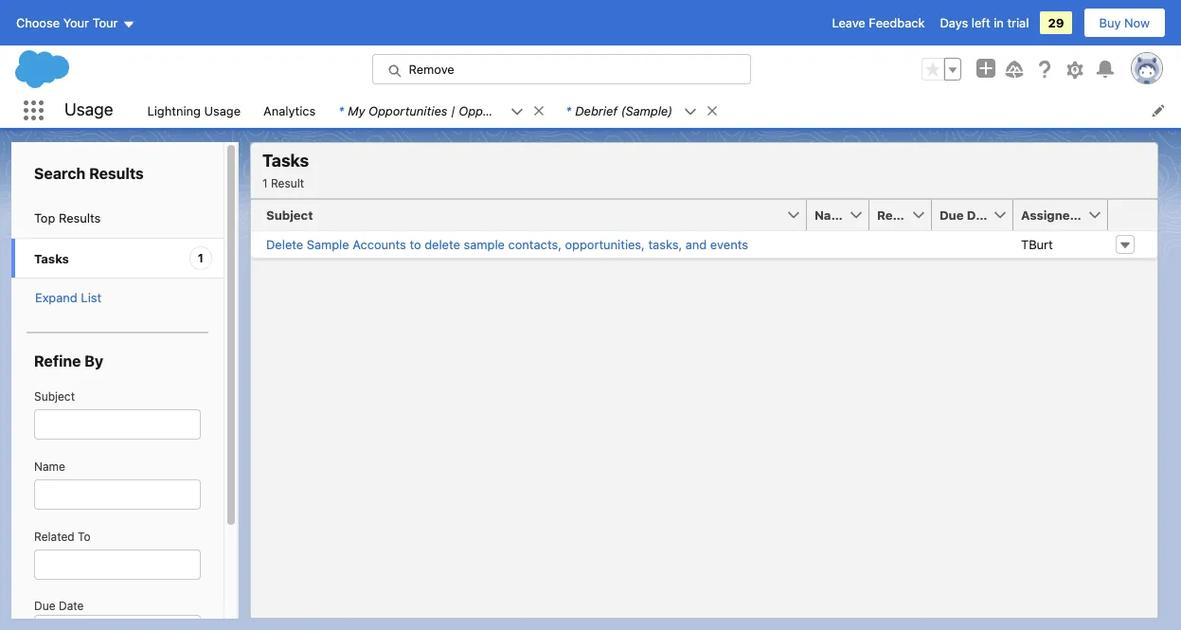 Task type: describe. For each thing, give the bounding box(es) containing it.
refine
[[34, 352, 81, 370]]

1 opportunities from the left
[[369, 103, 448, 118]]

remove button
[[372, 54, 751, 84]]

debrief
[[575, 103, 618, 118]]

buy
[[1100, 15, 1121, 30]]

tburt
[[1021, 237, 1053, 252]]

choose your tour
[[16, 15, 118, 30]]

* debrief (sample)
[[566, 103, 673, 118]]

choose
[[16, 15, 60, 30]]

by
[[84, 352, 103, 370]]

your
[[63, 15, 89, 30]]

delete
[[425, 237, 460, 252]]

and
[[686, 237, 707, 252]]

related to
[[34, 530, 91, 544]]

trial
[[1008, 15, 1029, 30]]

1 inside tasks 1 result
[[262, 176, 268, 190]]

date inside button
[[967, 207, 996, 222]]

0 horizontal spatial 1
[[198, 251, 204, 265]]

in
[[994, 15, 1004, 30]]

1 vertical spatial due
[[34, 599, 56, 613]]

2 opportunities from the left
[[459, 103, 538, 118]]

name inside button
[[815, 207, 850, 222]]

1 vertical spatial name
[[34, 460, 65, 474]]

days left in trial
[[940, 15, 1029, 30]]

assigned
[[1021, 207, 1078, 222]]

0 horizontal spatial date
[[59, 599, 84, 613]]

tasks for tasks
[[34, 251, 69, 266]]

* for * my opportunities | opportunities
[[339, 103, 344, 118]]

to
[[78, 530, 91, 544]]

text default image
[[706, 104, 719, 117]]

(sample)
[[621, 103, 673, 118]]

related
[[34, 530, 75, 544]]

0 horizontal spatial due date
[[34, 599, 84, 613]]

leave feedback link
[[832, 15, 925, 30]]

* for * debrief (sample)
[[566, 103, 572, 118]]

to
[[410, 237, 421, 252]]

assigned alias
[[1021, 207, 1111, 222]]

2 list item from the left
[[555, 93, 728, 128]]

opportunities,
[[565, 237, 645, 252]]

sample
[[464, 237, 505, 252]]

results for search results
[[89, 165, 144, 182]]

grid containing subject
[[251, 199, 1158, 259]]

subject element
[[251, 199, 819, 231]]

name element
[[807, 199, 881, 231]]

delete
[[266, 237, 303, 252]]

search results
[[34, 165, 144, 182]]

result
[[271, 176, 304, 190]]

assigned alias element
[[1014, 199, 1120, 231]]

top results link
[[11, 197, 224, 238]]

usage inside "list"
[[204, 103, 241, 118]]

0 horizontal spatial usage
[[64, 100, 113, 120]]

Name text field
[[34, 479, 201, 510]]

action element
[[1109, 199, 1158, 231]]

tasks,
[[649, 237, 682, 252]]

related to element
[[870, 199, 944, 231]]

left
[[972, 15, 991, 30]]

days
[[940, 15, 969, 30]]

top results
[[34, 210, 101, 225]]



Task type: locate. For each thing, give the bounding box(es) containing it.
leave
[[832, 15, 866, 30]]

1 horizontal spatial tasks
[[262, 151, 309, 171]]

subject down refine
[[34, 389, 75, 404]]

expand list
[[35, 290, 102, 305]]

29
[[1048, 15, 1065, 30]]

0 horizontal spatial tasks
[[34, 251, 69, 266]]

name button
[[807, 199, 850, 230]]

tour
[[92, 15, 118, 30]]

list item down remove button
[[555, 93, 728, 128]]

text default image
[[533, 104, 546, 117]]

due inside button
[[940, 207, 964, 222]]

due date element
[[932, 199, 1025, 231]]

* my opportunities | opportunities
[[339, 103, 538, 118]]

date up due date button
[[59, 599, 84, 613]]

due date button
[[932, 199, 996, 230]]

lightning usage link
[[136, 93, 252, 128]]

contacts,
[[508, 237, 562, 252]]

lightning usage
[[147, 103, 241, 118]]

analytics link
[[252, 93, 327, 128]]

0 vertical spatial tasks
[[262, 151, 309, 171]]

events
[[711, 237, 748, 252]]

now
[[1125, 15, 1150, 30]]

* left debrief
[[566, 103, 572, 118]]

1 horizontal spatial name
[[815, 207, 850, 222]]

refine by
[[34, 352, 103, 370]]

due
[[940, 207, 964, 222], [34, 599, 56, 613]]

0 horizontal spatial due
[[34, 599, 56, 613]]

opportunities right "|"
[[459, 103, 538, 118]]

search
[[34, 165, 86, 182]]

2 * from the left
[[566, 103, 572, 118]]

results
[[89, 165, 144, 182], [59, 210, 101, 225]]

results right top
[[59, 210, 101, 225]]

action image
[[1109, 199, 1158, 230]]

0 horizontal spatial *
[[339, 103, 344, 118]]

1 horizontal spatial due date
[[940, 207, 996, 222]]

sample
[[307, 237, 349, 252]]

lightning
[[147, 103, 201, 118]]

1 left the result
[[262, 176, 268, 190]]

due date up due date button
[[34, 599, 84, 613]]

* left my
[[339, 103, 344, 118]]

1 horizontal spatial opportunities
[[459, 103, 538, 118]]

date left assigned
[[967, 207, 996, 222]]

0 vertical spatial due date
[[940, 207, 996, 222]]

due date left assigned
[[940, 207, 996, 222]]

1 vertical spatial due date
[[34, 599, 84, 613]]

0 horizontal spatial name
[[34, 460, 65, 474]]

usage right the lightning
[[204, 103, 241, 118]]

1 horizontal spatial usage
[[204, 103, 241, 118]]

tasks up the result
[[262, 151, 309, 171]]

tasks 1 result
[[262, 151, 309, 190]]

1 vertical spatial subject
[[34, 389, 75, 404]]

Related To text field
[[34, 550, 201, 580]]

name left related to element
[[815, 207, 850, 222]]

list
[[136, 93, 1182, 128]]

0 horizontal spatial opportunities
[[369, 103, 448, 118]]

opportunities left "|"
[[369, 103, 448, 118]]

0 vertical spatial results
[[89, 165, 144, 182]]

results up top results link
[[89, 165, 144, 182]]

delete sample accounts to delete sample contacts, opportunities, tasks, and events
[[266, 237, 748, 252]]

opportunities
[[369, 103, 448, 118], [459, 103, 538, 118]]

tasks up "expand"
[[34, 251, 69, 266]]

0 vertical spatial subject
[[266, 207, 313, 222]]

delete sample accounts to delete sample contacts, opportunities, tasks, and events link
[[266, 237, 748, 252]]

buy now
[[1100, 15, 1150, 30]]

0 vertical spatial due
[[940, 207, 964, 222]]

1 vertical spatial tasks
[[34, 251, 69, 266]]

1 list item from the left
[[327, 93, 555, 128]]

Subject text field
[[34, 409, 201, 440]]

my
[[348, 103, 365, 118]]

assigned alias button
[[1014, 199, 1111, 230]]

date
[[967, 207, 996, 222], [59, 599, 84, 613]]

top
[[34, 210, 55, 225]]

1 vertical spatial date
[[59, 599, 84, 613]]

subject button
[[251, 199, 786, 230]]

list item down "remove"
[[327, 93, 555, 128]]

leave feedback
[[832, 15, 925, 30]]

1 * from the left
[[339, 103, 344, 118]]

expand list button
[[11, 279, 224, 316]]

grid
[[251, 199, 1158, 259]]

subject
[[266, 207, 313, 222], [34, 389, 75, 404]]

usage
[[64, 100, 113, 120], [204, 103, 241, 118]]

list
[[81, 290, 102, 305]]

name up related
[[34, 460, 65, 474]]

|
[[451, 103, 455, 118]]

alias
[[1081, 207, 1111, 222]]

subject inside button
[[266, 207, 313, 222]]

1 horizontal spatial due
[[940, 207, 964, 222]]

1 vertical spatial results
[[59, 210, 101, 225]]

remove
[[409, 62, 455, 77]]

tasks
[[262, 151, 309, 171], [34, 251, 69, 266]]

feedback
[[869, 15, 925, 30]]

1
[[262, 176, 268, 190], [198, 251, 204, 265]]

0 vertical spatial date
[[967, 207, 996, 222]]

list containing lightning usage
[[136, 93, 1182, 128]]

due date inside due date button
[[940, 207, 996, 222]]

analytics
[[263, 103, 316, 118]]

0 vertical spatial 1
[[262, 176, 268, 190]]

1 horizontal spatial *
[[566, 103, 572, 118]]

tasks for tasks 1 result
[[262, 151, 309, 171]]

due date
[[940, 207, 996, 222], [34, 599, 84, 613]]

1 left delete on the left top
[[198, 251, 204, 265]]

1 vertical spatial 1
[[198, 251, 204, 265]]

group
[[922, 58, 962, 81]]

0 horizontal spatial subject
[[34, 389, 75, 404]]

expand
[[35, 290, 78, 305]]

accounts
[[353, 237, 406, 252]]

results for top results
[[59, 210, 101, 225]]

usage up search results
[[64, 100, 113, 120]]

buy now button
[[1084, 8, 1166, 38]]

Due Date button
[[34, 615, 201, 630]]

name
[[815, 207, 850, 222], [34, 460, 65, 474]]

*
[[339, 103, 344, 118], [566, 103, 572, 118]]

list item
[[327, 93, 555, 128], [555, 93, 728, 128]]

0 vertical spatial name
[[815, 207, 850, 222]]

1 horizontal spatial 1
[[262, 176, 268, 190]]

subject up delete on the left top
[[266, 207, 313, 222]]

choose your tour button
[[15, 8, 136, 38]]

1 horizontal spatial date
[[967, 207, 996, 222]]

1 horizontal spatial subject
[[266, 207, 313, 222]]



Task type: vqa. For each thing, say whether or not it's contained in the screenshot.
Assigned Alias
yes



